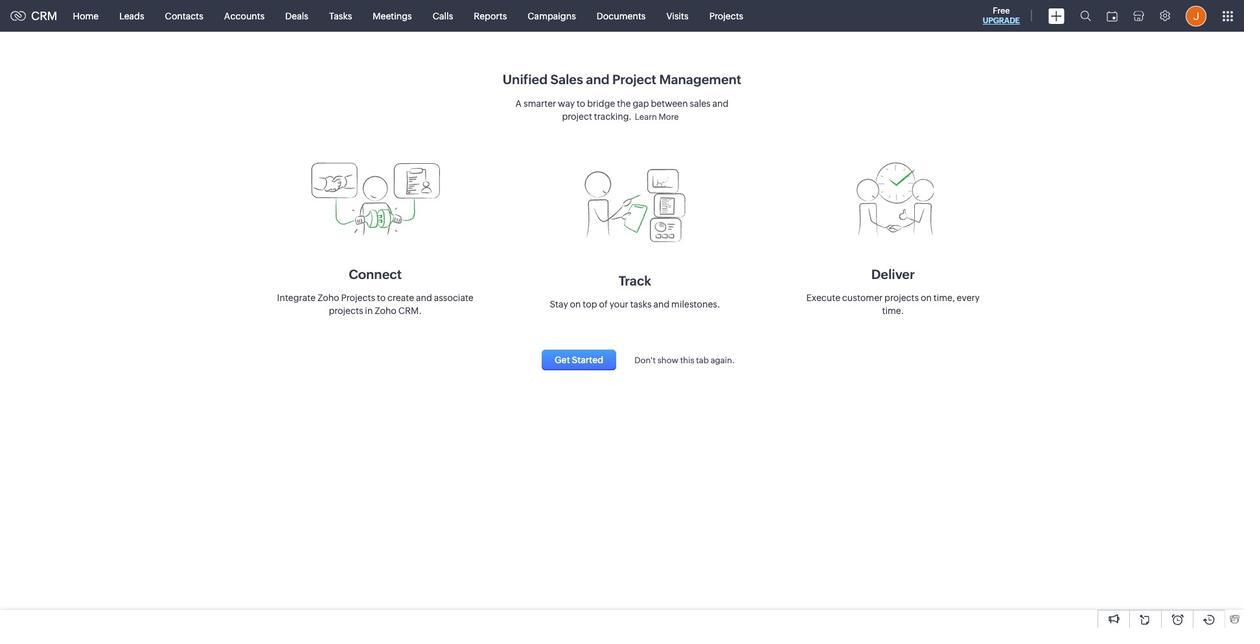 Task type: describe. For each thing, give the bounding box(es) containing it.
learn
[[635, 112, 657, 122]]

every
[[957, 293, 980, 303]]

unified
[[503, 72, 548, 87]]

smarter
[[524, 99, 557, 109]]

to for connect
[[377, 293, 386, 303]]

leads
[[119, 11, 144, 21]]

accounts link
[[214, 0, 275, 31]]

track
[[619, 273, 652, 288]]

visits link
[[656, 0, 699, 31]]

calls link
[[423, 0, 464, 31]]

execute
[[807, 293, 841, 303]]

deals
[[286, 11, 309, 21]]

search image
[[1081, 10, 1092, 21]]

don't show this tab again. link
[[622, 356, 735, 365]]

customer
[[843, 293, 883, 303]]

a
[[516, 99, 522, 109]]

contacts
[[165, 11, 204, 21]]

time.
[[883, 306, 905, 316]]

way
[[558, 99, 575, 109]]

campaigns
[[528, 11, 576, 21]]

documents link
[[587, 0, 656, 31]]

in
[[365, 306, 373, 316]]

on inside execute customer projects on time, every time.
[[921, 293, 932, 303]]

a smarter way to bridge the gap between sales and project tracking.
[[516, 99, 729, 122]]

to for unified sales and project management
[[577, 99, 586, 109]]

associate
[[434, 293, 474, 303]]

projects inside the integrate zoho projects to create and associate projects in zoho crm.
[[341, 293, 375, 303]]

profile image
[[1187, 6, 1207, 26]]

the
[[617, 99, 631, 109]]

campaigns link
[[518, 0, 587, 31]]

home link
[[63, 0, 109, 31]]

get started link
[[542, 350, 617, 371]]

of
[[599, 299, 608, 310]]

home
[[73, 11, 99, 21]]

more
[[659, 112, 679, 122]]

free upgrade
[[984, 6, 1021, 25]]

documents
[[597, 11, 646, 21]]

top
[[583, 299, 598, 310]]

unified sales and project management
[[503, 72, 742, 87]]

show
[[658, 356, 679, 365]]

learn more
[[635, 112, 679, 122]]

tasks
[[631, 299, 652, 310]]

project
[[562, 112, 593, 122]]

milestones.
[[672, 299, 721, 310]]

0 vertical spatial zoho
[[318, 293, 340, 303]]

your
[[610, 299, 629, 310]]

create
[[388, 293, 414, 303]]

and up the bridge
[[586, 72, 610, 87]]

calls
[[433, 11, 453, 21]]



Task type: vqa. For each thing, say whether or not it's contained in the screenshot.
Campaigns link
yes



Task type: locate. For each thing, give the bounding box(es) containing it.
stay
[[550, 299, 568, 310]]

gap
[[633, 99, 649, 109]]

0 vertical spatial projects
[[710, 11, 744, 21]]

to inside the integrate zoho projects to create and associate projects in zoho crm.
[[377, 293, 386, 303]]

projects
[[885, 293, 920, 303], [329, 306, 363, 316]]

projects left the in
[[329, 306, 363, 316]]

tasks link
[[319, 0, 363, 31]]

deliver
[[872, 267, 915, 282]]

free
[[994, 6, 1011, 16]]

deals link
[[275, 0, 319, 31]]

0 vertical spatial to
[[577, 99, 586, 109]]

upgrade
[[984, 16, 1021, 25]]

projects inside the integrate zoho projects to create and associate projects in zoho crm.
[[329, 306, 363, 316]]

search element
[[1073, 0, 1100, 32]]

sales
[[690, 99, 711, 109]]

1 vertical spatial projects
[[341, 293, 375, 303]]

time,
[[934, 293, 956, 303]]

this
[[681, 356, 695, 365]]

and up crm.
[[416, 293, 432, 303]]

calendar image
[[1107, 11, 1119, 21]]

and inside the integrate zoho projects to create and associate projects in zoho crm.
[[416, 293, 432, 303]]

projects
[[710, 11, 744, 21], [341, 293, 375, 303]]

1 horizontal spatial projects
[[710, 11, 744, 21]]

on left top
[[570, 299, 581, 310]]

1 horizontal spatial on
[[921, 293, 932, 303]]

bridge
[[588, 99, 616, 109]]

1 vertical spatial projects
[[329, 306, 363, 316]]

projects up time.
[[885, 293, 920, 303]]

get started
[[555, 355, 604, 365]]

visits
[[667, 11, 689, 21]]

don't
[[635, 356, 656, 365]]

meetings link
[[363, 0, 423, 31]]

to left create at the left top of page
[[377, 293, 386, 303]]

zoho right integrate
[[318, 293, 340, 303]]

create menu image
[[1049, 8, 1065, 24]]

learn more link
[[632, 109, 682, 125]]

to up project
[[577, 99, 586, 109]]

1 horizontal spatial zoho
[[375, 306, 397, 316]]

1 horizontal spatial to
[[577, 99, 586, 109]]

get
[[555, 355, 570, 365]]

and right sales
[[713, 99, 729, 109]]

and
[[586, 72, 610, 87], [713, 99, 729, 109], [416, 293, 432, 303], [654, 299, 670, 310]]

zoho
[[318, 293, 340, 303], [375, 306, 397, 316]]

projects inside execute customer projects on time, every time.
[[885, 293, 920, 303]]

profile element
[[1179, 0, 1215, 31]]

leads link
[[109, 0, 155, 31]]

reports link
[[464, 0, 518, 31]]

zoho right the in
[[375, 306, 397, 316]]

on
[[921, 293, 932, 303], [570, 299, 581, 310]]

and right the tasks
[[654, 299, 670, 310]]

integrate
[[277, 293, 316, 303]]

meetings
[[373, 11, 412, 21]]

reports
[[474, 11, 507, 21]]

sales
[[551, 72, 584, 87]]

don't show this tab again.
[[635, 356, 735, 365]]

tab
[[697, 356, 709, 365]]

1 vertical spatial to
[[377, 293, 386, 303]]

contacts link
[[155, 0, 214, 31]]

management
[[660, 72, 742, 87]]

0 horizontal spatial projects
[[329, 306, 363, 316]]

1 vertical spatial zoho
[[375, 306, 397, 316]]

0 vertical spatial projects
[[885, 293, 920, 303]]

0 horizontal spatial on
[[570, 299, 581, 310]]

crm.
[[399, 306, 422, 316]]

again.
[[711, 356, 735, 365]]

execute customer projects on time, every time.
[[807, 293, 980, 316]]

crm link
[[10, 9, 57, 23]]

0 horizontal spatial zoho
[[318, 293, 340, 303]]

project
[[613, 72, 657, 87]]

projects link
[[699, 0, 754, 31]]

and inside a smarter way to bridge the gap between sales and project tracking.
[[713, 99, 729, 109]]

tracking.
[[594, 112, 632, 122]]

accounts
[[224, 11, 265, 21]]

between
[[651, 99, 688, 109]]

tasks
[[329, 11, 352, 21]]

0 horizontal spatial projects
[[341, 293, 375, 303]]

projects up the in
[[341, 293, 375, 303]]

0 horizontal spatial to
[[377, 293, 386, 303]]

integrate zoho projects to create and associate projects in zoho crm.
[[277, 293, 474, 316]]

1 horizontal spatial projects
[[885, 293, 920, 303]]

projects right visits
[[710, 11, 744, 21]]

to
[[577, 99, 586, 109], [377, 293, 386, 303]]

on left 'time,' at the right
[[921, 293, 932, 303]]

create menu element
[[1041, 0, 1073, 31]]

stay on top of your tasks and milestones.
[[550, 299, 721, 310]]

to inside a smarter way to bridge the gap between sales and project tracking.
[[577, 99, 586, 109]]

crm
[[31, 9, 57, 23]]

connect
[[349, 267, 402, 282]]

started
[[572, 355, 604, 365]]



